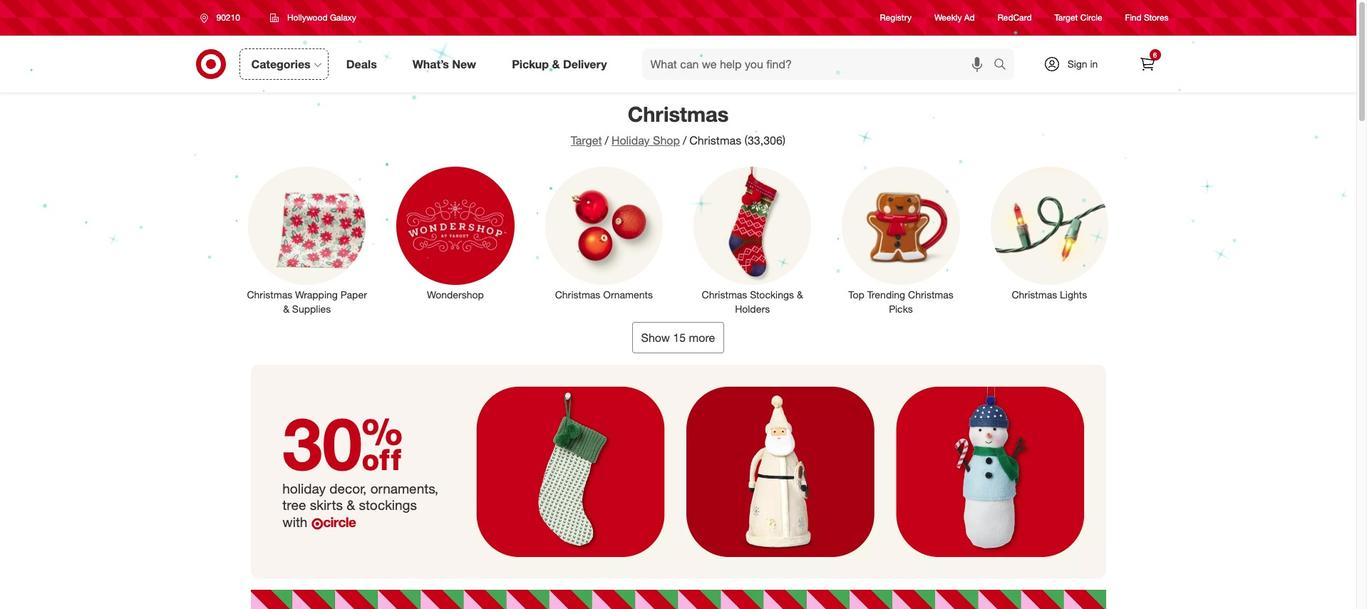 Task type: vqa. For each thing, say whether or not it's contained in the screenshot.
RUBY
no



Task type: locate. For each thing, give the bounding box(es) containing it.
holders
[[735, 303, 770, 315]]

& inside christmas wrapping paper & supplies
[[283, 303, 289, 315]]

pickup
[[512, 57, 549, 71]]

holiday
[[612, 133, 650, 148]]

& up the circle
[[347, 497, 355, 513]]

christmas up picks
[[908, 288, 954, 301]]

&
[[552, 57, 560, 71], [797, 288, 803, 301], [283, 303, 289, 315], [347, 497, 355, 513]]

hollywood galaxy
[[287, 12, 356, 23]]

christmas up holders
[[702, 288, 747, 301]]

/ right the shop
[[683, 133, 687, 148]]

1 / from the left
[[605, 133, 609, 148]]

& inside holiday decor, ornaments, tree skirts & stockings with
[[347, 497, 355, 513]]

target left the circle on the top right
[[1055, 12, 1078, 23]]

wondershop
[[427, 288, 484, 301]]

redcard link
[[998, 12, 1032, 24]]

target left holiday
[[571, 133, 602, 148]]

ad
[[965, 12, 975, 23]]

shop
[[653, 133, 680, 148]]

target
[[1055, 12, 1078, 23], [571, 133, 602, 148]]

wondershop link
[[387, 164, 524, 302]]

christmas up the shop
[[628, 101, 729, 127]]

christmas inside christmas wrapping paper & supplies
[[247, 288, 292, 301]]

registry
[[880, 12, 912, 23]]

& left supplies
[[283, 303, 289, 315]]

& right pickup on the left of page
[[552, 57, 560, 71]]

christmas for christmas ornaments
[[555, 288, 601, 301]]

tree
[[283, 497, 306, 513]]

stores
[[1144, 12, 1169, 23]]

30
[[283, 400, 403, 487]]

pickup & delivery link
[[500, 48, 625, 80]]

1 horizontal spatial target
[[1055, 12, 1078, 23]]

skirts
[[310, 497, 343, 513]]

christmas inside "top trending christmas picks"
[[908, 288, 954, 301]]

christmas stockings & holders
[[702, 288, 803, 315]]

sign in link
[[1031, 48, 1120, 80]]

top
[[849, 288, 865, 301]]

decor,
[[330, 481, 367, 497]]

& right 'stockings'
[[797, 288, 803, 301]]

target circle
[[1055, 12, 1103, 23]]

christmas right the shop
[[690, 133, 742, 148]]

0 horizontal spatial /
[[605, 133, 609, 148]]

/ right the target link on the top left of page
[[605, 133, 609, 148]]

deals
[[346, 57, 377, 71]]

/
[[605, 133, 609, 148], [683, 133, 687, 148]]

0 horizontal spatial target
[[571, 133, 602, 148]]

christmas lights link
[[981, 164, 1118, 302]]

target link
[[571, 133, 602, 148]]

1 horizontal spatial /
[[683, 133, 687, 148]]

0 vertical spatial target
[[1055, 12, 1078, 23]]

christmas
[[628, 101, 729, 127], [690, 133, 742, 148], [247, 288, 292, 301], [555, 288, 601, 301], [702, 288, 747, 301], [908, 288, 954, 301], [1012, 288, 1057, 301]]

weekly
[[935, 12, 962, 23]]

pickup & delivery
[[512, 57, 607, 71]]

christmas up supplies
[[247, 288, 292, 301]]

christmas wrapping paper & supplies
[[247, 288, 367, 315]]

christmas left the lights
[[1012, 288, 1057, 301]]

hollywood galaxy button
[[261, 5, 366, 31]]

holiday decor, ornaments, tree skirts & stockings with
[[283, 481, 439, 530]]

christmas for christmas wrapping paper & supplies
[[247, 288, 292, 301]]

christmas inside christmas stockings & holders
[[702, 288, 747, 301]]

redcard
[[998, 12, 1032, 23]]

christmas left ornaments
[[555, 288, 601, 301]]

show
[[641, 330, 670, 345]]

christmas for christmas target / holiday shop / christmas (33,306)
[[628, 101, 729, 127]]

1 vertical spatial target
[[571, 133, 602, 148]]

6
[[1153, 51, 1157, 59]]

categories link
[[239, 48, 328, 80]]

new
[[452, 57, 476, 71]]

christmas for christmas stockings & holders
[[702, 288, 747, 301]]

christmas ornaments
[[555, 288, 653, 301]]

find stores
[[1126, 12, 1169, 23]]

holiday shop link
[[612, 133, 680, 148]]

more
[[689, 330, 715, 345]]

ornaments
[[603, 288, 653, 301]]



Task type: describe. For each thing, give the bounding box(es) containing it.
in
[[1090, 58, 1098, 70]]

circle
[[323, 514, 356, 530]]

target inside the target circle link
[[1055, 12, 1078, 23]]

christmas stockings & holders link
[[684, 164, 821, 316]]

15
[[673, 330, 686, 345]]

paper
[[341, 288, 367, 301]]

stockings
[[359, 497, 417, 513]]

trending
[[867, 288, 906, 301]]

deals link
[[334, 48, 395, 80]]

top trending christmas picks
[[849, 288, 954, 315]]

weekly ad
[[935, 12, 975, 23]]

6 link
[[1132, 48, 1163, 80]]

show 15 more
[[641, 330, 715, 345]]

search button
[[987, 48, 1021, 83]]

90210 button
[[191, 5, 255, 31]]

hollywood
[[287, 12, 328, 23]]

wrapping
[[295, 288, 338, 301]]

holiday
[[283, 481, 326, 497]]

90210
[[216, 12, 240, 23]]

target circle link
[[1055, 12, 1103, 24]]

christmas ornaments link
[[536, 164, 673, 302]]

What can we help you find? suggestions appear below search field
[[642, 48, 997, 80]]

find
[[1126, 12, 1142, 23]]

show 15 more button
[[632, 322, 725, 353]]

what's new link
[[401, 48, 494, 80]]

sign in
[[1068, 58, 1098, 70]]

stockings
[[750, 288, 794, 301]]

sign
[[1068, 58, 1088, 70]]

christmas for christmas lights
[[1012, 288, 1057, 301]]

circle
[[1081, 12, 1103, 23]]

2 / from the left
[[683, 133, 687, 148]]

supplies
[[292, 303, 331, 315]]

& inside christmas stockings & holders
[[797, 288, 803, 301]]

(33,306)
[[745, 133, 786, 148]]

search
[[987, 58, 1021, 72]]

ornaments,
[[370, 481, 439, 497]]

with
[[283, 514, 308, 530]]

target inside the christmas target / holiday shop / christmas (33,306)
[[571, 133, 602, 148]]

galaxy
[[330, 12, 356, 23]]

christmas lights
[[1012, 288, 1087, 301]]

categories
[[251, 57, 311, 71]]

delivery
[[563, 57, 607, 71]]

weekly ad link
[[935, 12, 975, 24]]

top trending christmas picks link
[[833, 164, 970, 316]]

christmas wrapping paper & supplies link
[[239, 164, 376, 316]]

what's
[[413, 57, 449, 71]]

find stores link
[[1126, 12, 1169, 24]]

what's new
[[413, 57, 476, 71]]

picks
[[889, 303, 913, 315]]

christmas target / holiday shop / christmas (33,306)
[[571, 101, 786, 148]]

lights
[[1060, 288, 1087, 301]]

registry link
[[880, 12, 912, 24]]



